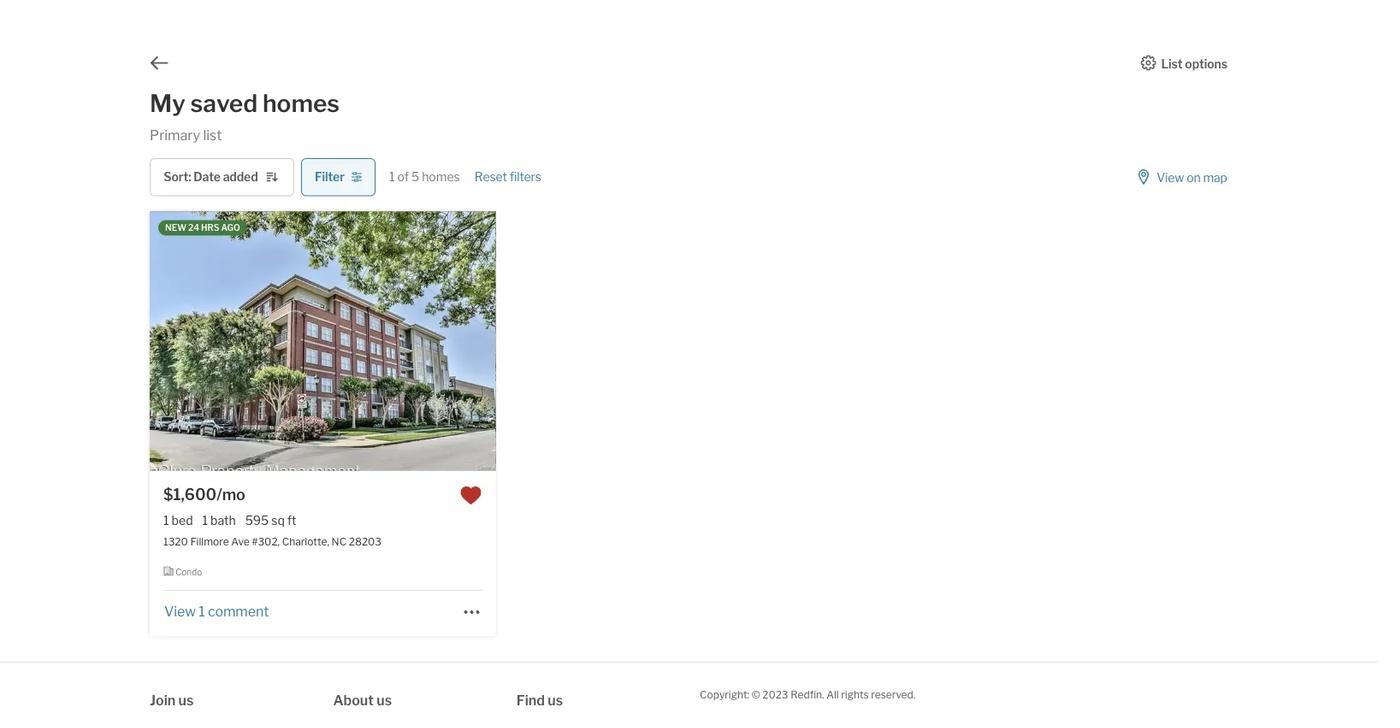 Task type: locate. For each thing, give the bounding box(es) containing it.
©
[[752, 689, 760, 701]]

new
[[165, 223, 186, 233]]

us for join us
[[178, 692, 194, 709]]

options
[[1185, 56, 1228, 71]]

us for about us
[[377, 692, 392, 709]]

1 horizontal spatial view
[[1157, 171, 1184, 185]]

list options button
[[1140, 55, 1229, 71]]

my saved homes primary list
[[150, 89, 340, 143]]

us right join
[[178, 692, 194, 709]]

photo of 1320 fillmore ave #302, charlotte, nc 28203 image
[[150, 212, 496, 471], [495, 212, 841, 471]]

view left on
[[1157, 171, 1184, 185]]

1 left "of"
[[389, 170, 395, 184]]

new 24 hrs ago
[[165, 223, 240, 233]]

1 left comment
[[199, 603, 205, 620]]

/mo
[[217, 486, 245, 504]]

0 horizontal spatial us
[[178, 692, 194, 709]]

view down condo
[[164, 603, 196, 620]]

1 vertical spatial homes
[[422, 170, 460, 184]]

homes right the 5
[[422, 170, 460, 184]]

0 horizontal spatial homes
[[263, 89, 340, 118]]

fillmore
[[190, 536, 229, 548]]

1320 fillmore ave #302, charlotte, nc 28203
[[164, 536, 382, 548]]

us
[[178, 692, 194, 709], [377, 692, 392, 709], [548, 692, 563, 709]]

reserved.
[[871, 689, 916, 701]]

1 left the bed
[[164, 514, 169, 528]]

0 vertical spatial homes
[[263, 89, 340, 118]]

1 us from the left
[[178, 692, 194, 709]]

reset filters
[[475, 170, 542, 185]]

view
[[1157, 171, 1184, 185], [164, 603, 196, 620]]

24
[[188, 223, 199, 233]]

redfin.
[[791, 689, 824, 701]]

find us
[[517, 692, 563, 709]]

#302,
[[252, 536, 280, 548]]

reset
[[475, 170, 507, 185]]

1 for 1 bath
[[202, 514, 208, 528]]

0 vertical spatial view
[[1157, 171, 1184, 185]]

1 left "bath"
[[202, 514, 208, 528]]

sort : date added
[[164, 170, 258, 185]]

rights
[[841, 689, 869, 701]]

1 vertical spatial view
[[164, 603, 196, 620]]

1
[[389, 170, 395, 184], [164, 514, 169, 528], [202, 514, 208, 528], [199, 603, 205, 620]]

28203
[[349, 536, 382, 548]]

homes right saved
[[263, 89, 340, 118]]

favorite button checkbox
[[460, 485, 482, 507]]

us right about
[[377, 692, 392, 709]]

1 horizontal spatial us
[[377, 692, 392, 709]]

about
[[333, 692, 374, 709]]

copyright:
[[700, 689, 750, 701]]

us for find us
[[548, 692, 563, 709]]

comment
[[208, 603, 269, 620]]

sort
[[164, 170, 188, 185]]

0 horizontal spatial view
[[164, 603, 196, 620]]

join us
[[150, 692, 194, 709]]

find
[[517, 692, 545, 709]]

ave
[[231, 536, 250, 548]]

1 horizontal spatial homes
[[422, 170, 460, 184]]

homes
[[263, 89, 340, 118], [422, 170, 460, 184]]

$1,600 /mo
[[164, 486, 245, 504]]

2 horizontal spatial us
[[548, 692, 563, 709]]

2 us from the left
[[377, 692, 392, 709]]

favorite button image
[[460, 485, 482, 507]]

us right find
[[548, 692, 563, 709]]

hrs
[[201, 223, 219, 233]]

view inside button
[[1157, 171, 1184, 185]]

filter
[[315, 170, 345, 185]]

1 photo of 1320 fillmore ave #302, charlotte, nc 28203 image from the left
[[150, 212, 496, 471]]

1 of 5 homes
[[389, 170, 460, 184]]

3 us from the left
[[548, 692, 563, 709]]

sq
[[271, 514, 285, 528]]

bed
[[172, 514, 193, 528]]

condo
[[176, 567, 202, 577]]



Task type: vqa. For each thing, say whether or not it's contained in the screenshot.
map
yes



Task type: describe. For each thing, give the bounding box(es) containing it.
5
[[412, 170, 419, 184]]

reset filters button
[[474, 158, 542, 198]]

saved
[[190, 89, 258, 118]]

1 for 1 of 5 homes
[[389, 170, 395, 184]]

view 1 comment button
[[164, 603, 270, 620]]

on
[[1187, 171, 1201, 185]]

charlotte,
[[282, 536, 329, 548]]

bath
[[211, 514, 236, 528]]

homes inside my saved homes primary list
[[263, 89, 340, 118]]

1 bed
[[164, 514, 193, 528]]

map
[[1203, 171, 1228, 185]]

filter button
[[301, 158, 376, 196]]

my
[[150, 89, 185, 118]]

ago
[[221, 223, 240, 233]]

$1,600
[[164, 486, 217, 504]]

nc
[[332, 536, 347, 548]]

view on map button
[[1136, 158, 1229, 198]]

view on map
[[1157, 171, 1228, 185]]

view for view 1 comment
[[164, 603, 196, 620]]

primary
[[150, 127, 200, 143]]

of
[[397, 170, 409, 184]]

1320
[[164, 536, 188, 548]]

595
[[245, 514, 269, 528]]

added
[[223, 170, 258, 185]]

view 1 comment
[[164, 603, 269, 620]]

list
[[203, 127, 222, 143]]

list
[[1162, 56, 1183, 71]]

view for view on map
[[1157, 171, 1184, 185]]

595 sq ft
[[245, 514, 297, 528]]

all
[[827, 689, 839, 701]]

ft
[[287, 514, 297, 528]]

filters
[[510, 170, 542, 185]]

list options
[[1162, 56, 1228, 71]]

2023
[[763, 689, 789, 701]]

2 photo of 1320 fillmore ave #302, charlotte, nc 28203 image from the left
[[495, 212, 841, 471]]

1 bath
[[202, 514, 236, 528]]

date
[[194, 170, 221, 185]]

:
[[188, 170, 191, 185]]

1 for 1 bed
[[164, 514, 169, 528]]

copyright: © 2023 redfin. all rights reserved.
[[700, 689, 916, 701]]

about us
[[333, 692, 392, 709]]

join
[[150, 692, 176, 709]]



